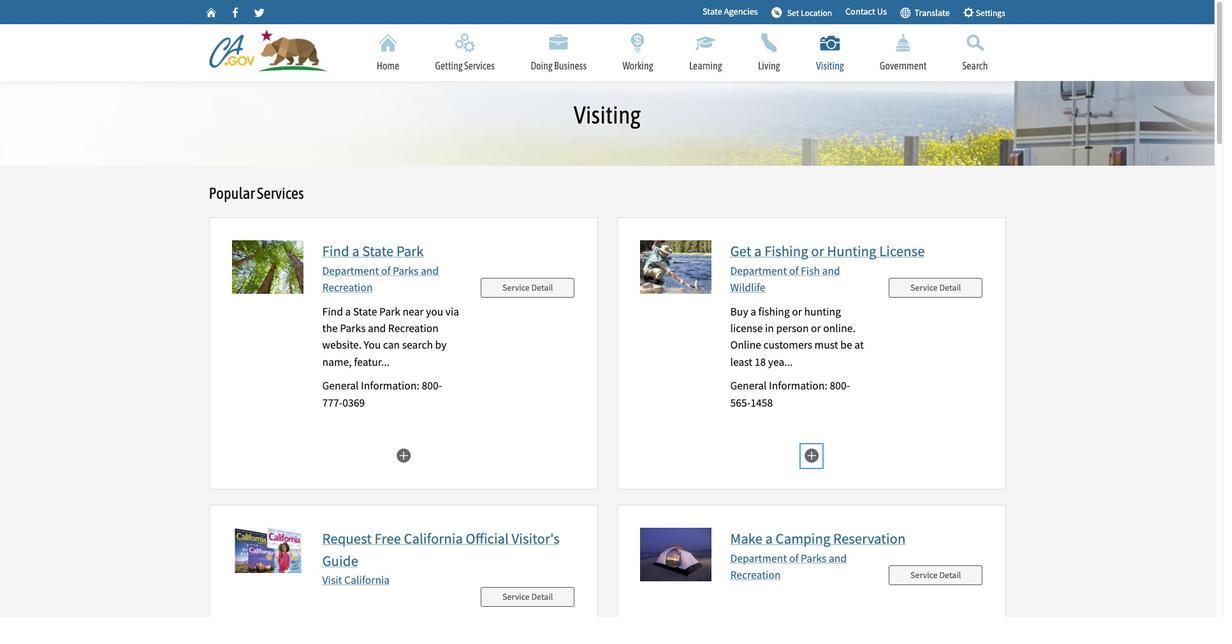 Task type: describe. For each thing, give the bounding box(es) containing it.
a for find a state park
[[352, 242, 360, 260]]

open and close toggle to expand or shrink services card for find a state park service image
[[396, 447, 411, 463]]

service detail for make a camping reservation
[[911, 569, 962, 581]]

0 horizontal spatial california
[[344, 573, 390, 587]]

us
[[878, 6, 887, 17]]

popular services
[[209, 184, 304, 202]]

department of parks and recreation for the right department of parks and recreation link
[[731, 552, 847, 582]]

least
[[731, 355, 753, 369]]

camping
[[776, 530, 831, 548]]

working
[[623, 60, 654, 71]]

services for getting        services
[[464, 60, 495, 71]]

service for make a camping reservation
[[911, 569, 938, 581]]

featur...
[[354, 355, 390, 369]]

ca.gov logo image
[[209, 29, 336, 74]]

of down camping
[[790, 552, 799, 566]]

doing
[[531, 60, 553, 71]]

government
[[880, 60, 927, 71]]

detail for find a state park
[[532, 282, 553, 293]]

parks inside find a state park near you via the parks and recreation website. you can search by name, featur...
[[340, 322, 366, 336]]

by
[[435, 338, 447, 352]]

translate
[[911, 7, 950, 18]]

visit california link
[[322, 573, 390, 587]]

find a state park
[[322, 242, 424, 260]]

make a camping reservation service icon image
[[640, 528, 712, 582]]

0 vertical spatial department of parks and recreation link
[[322, 264, 439, 295]]

visiting link
[[799, 24, 862, 81]]

free
[[375, 530, 401, 548]]

1 vertical spatial visiting
[[574, 101, 641, 129]]

and inside department of fish and wildlife
[[823, 264, 841, 278]]

home link
[[359, 24, 417, 81]]

getting        services link
[[417, 24, 513, 81]]

recreation for department of parks and recreation link to the top
[[322, 281, 373, 295]]

fishing
[[765, 242, 809, 260]]

and down make a camping reservation
[[829, 552, 847, 566]]

or for hunting
[[812, 242, 825, 260]]

near
[[403, 305, 424, 319]]

get a fishing or hunting license
[[731, 242, 925, 260]]

contact us
[[846, 6, 887, 17]]

1 horizontal spatial department of parks and recreation link
[[731, 552, 847, 582]]

working link
[[605, 24, 672, 81]]

visiting inside banner
[[816, 60, 844, 71]]

search button
[[945, 24, 1006, 81]]

general for find
[[322, 379, 359, 393]]

living
[[758, 60, 781, 71]]

service detail for find a state park
[[503, 282, 553, 293]]

settings
[[975, 8, 1006, 18]]

service detail link for get a fishing or hunting license
[[889, 278, 983, 298]]

department down make
[[731, 552, 787, 566]]

find for find a state park near you via the parks and recreation website. you can search by name, featur...
[[322, 305, 343, 319]]

information: for state
[[361, 379, 420, 393]]

service for get a fishing or hunting license
[[911, 282, 938, 293]]

get a fishing or hunting license service icon image
[[640, 241, 712, 294]]

565-
[[731, 396, 751, 410]]

department for find
[[322, 264, 379, 278]]

wildlife
[[731, 281, 766, 295]]

license
[[731, 322, 763, 336]]

location
[[801, 8, 833, 18]]

set location button
[[767, 1, 837, 23]]

777-
[[322, 396, 343, 410]]

be
[[841, 338, 853, 352]]

getting        services
[[435, 60, 495, 71]]

a for find a state park near you via the parks and recreation website. you can search by name, featur...
[[345, 305, 351, 319]]

popular
[[209, 184, 255, 202]]

general information: for fishing
[[731, 379, 830, 393]]

of for state
[[381, 264, 391, 278]]

of for fishing
[[790, 264, 799, 278]]

can
[[383, 338, 400, 352]]

make a camping reservation
[[731, 530, 906, 548]]

1458
[[751, 396, 773, 410]]

set location
[[788, 8, 833, 18]]

government link
[[862, 24, 945, 81]]

license
[[880, 242, 925, 260]]

and up "you"
[[421, 264, 439, 278]]

official
[[466, 530, 509, 548]]

search
[[963, 60, 988, 71]]

state for find a state park near you via the parks and recreation website. you can search by name, featur...
[[353, 305, 377, 319]]

get
[[731, 242, 752, 260]]

service detail link for find a state park
[[481, 278, 575, 298]]

service detail for get a fishing or hunting license
[[911, 282, 962, 293]]

recreation inside find a state park near you via the parks and recreation website. you can search by name, featur...
[[388, 322, 439, 336]]

getting
[[435, 60, 463, 71]]

2 vertical spatial parks
[[801, 552, 827, 566]]

department of fish and wildlife link
[[731, 264, 841, 295]]

find a state park near you via the parks and recreation website. you can search by name, featur...
[[322, 305, 459, 369]]

and inside find a state park near you via the parks and recreation website. you can search by name, featur...
[[368, 322, 386, 336]]

a for make a camping reservation
[[766, 530, 773, 548]]

agencies
[[724, 6, 758, 17]]

customers
[[764, 338, 813, 352]]

doing business
[[531, 60, 587, 71]]

visit
[[322, 573, 342, 587]]

state for find a state park
[[363, 242, 394, 260]]

online.
[[824, 322, 856, 336]]

hunting
[[805, 305, 841, 319]]

set
[[788, 8, 799, 18]]

must
[[815, 338, 839, 352]]

translate link
[[900, 4, 950, 21]]

800- for park
[[422, 379, 442, 393]]

get a fishing or hunting license link
[[731, 242, 925, 260]]

800- for or
[[830, 379, 850, 393]]



Task type: locate. For each thing, give the bounding box(es) containing it.
at
[[855, 338, 864, 352]]

doing business link
[[513, 24, 605, 81]]

and up you
[[368, 322, 386, 336]]

learning link
[[672, 24, 740, 81]]

2 information: from the left
[[769, 379, 828, 393]]

information: down yea...
[[769, 379, 828, 393]]

request free california official visitor's guide service icon image
[[232, 528, 303, 574]]

state agencies
[[703, 6, 758, 17]]

or for hunting
[[792, 305, 802, 319]]

1 horizontal spatial recreation
[[388, 322, 439, 336]]

state
[[703, 6, 723, 17], [363, 242, 394, 260], [353, 305, 377, 319]]

and down get a fishing or hunting license
[[823, 264, 841, 278]]

parks
[[393, 264, 419, 278], [340, 322, 366, 336], [801, 552, 827, 566]]

state inside find a state park near you via the parks and recreation website. you can search by name, featur...
[[353, 305, 377, 319]]

services
[[464, 60, 495, 71], [257, 184, 304, 202]]

home
[[377, 60, 399, 71]]

1 vertical spatial department of parks and recreation link
[[731, 552, 847, 582]]

0 vertical spatial state
[[703, 6, 723, 17]]

find
[[322, 242, 349, 260], [322, 305, 343, 319]]

0 vertical spatial services
[[464, 60, 495, 71]]

department of parks and recreation link down camping
[[731, 552, 847, 582]]

2 vertical spatial recreation
[[731, 568, 781, 582]]

18
[[755, 355, 766, 369]]

or up person
[[792, 305, 802, 319]]

1 vertical spatial park
[[380, 305, 400, 319]]

1 vertical spatial services
[[257, 184, 304, 202]]

a inside buy a fishing  or hunting license in person or online. online customers must be at least 18 yea...
[[751, 305, 757, 319]]

1 find from the top
[[322, 242, 349, 260]]

department of parks and recreation down "find a state park" link
[[322, 264, 439, 295]]

of down "find a state park" link
[[381, 264, 391, 278]]

0 horizontal spatial parks
[[340, 322, 366, 336]]

yea...
[[769, 355, 793, 369]]

service detail link
[[481, 278, 575, 298], [889, 278, 983, 298], [889, 566, 983, 585], [481, 587, 575, 607]]

or down hunting
[[811, 322, 821, 336]]

department of parks and recreation link
[[322, 264, 439, 295], [731, 552, 847, 582]]

or up "fish"
[[812, 242, 825, 260]]

1 vertical spatial department of parks and recreation
[[731, 552, 847, 582]]

0 horizontal spatial visiting
[[574, 101, 641, 129]]

find inside find a state park near you via the parks and recreation website. you can search by name, featur...
[[322, 305, 343, 319]]

in
[[765, 322, 774, 336]]

online
[[731, 338, 762, 352]]

0 vertical spatial california
[[404, 530, 463, 548]]

request free california official visitor's guide visit california service detail
[[322, 530, 560, 603]]

service for find a state park
[[503, 282, 530, 293]]

0 horizontal spatial information:
[[361, 379, 420, 393]]

you
[[426, 305, 443, 319]]

0 horizontal spatial general information:
[[322, 379, 422, 393]]

website.
[[322, 338, 362, 352]]

department of parks and recreation for department of parks and recreation link to the top
[[322, 264, 439, 295]]

park
[[397, 242, 424, 260], [380, 305, 400, 319]]

1 horizontal spatial parks
[[393, 264, 419, 278]]

buy a fishing  or hunting license in person or online. online customers must be at least 18 yea...
[[731, 305, 864, 369]]

general information: down yea...
[[731, 379, 830, 393]]

request
[[322, 530, 372, 548]]

via
[[446, 305, 459, 319]]

state inside state agencies link
[[703, 6, 723, 17]]

0 horizontal spatial recreation
[[322, 281, 373, 295]]

800- down be
[[830, 379, 850, 393]]

department of parks and recreation down camping
[[731, 552, 847, 582]]

800-
[[422, 379, 442, 393], [830, 379, 850, 393]]

banner containing state agencies
[[0, 0, 1215, 81]]

california right free
[[404, 530, 463, 548]]

detail inside request free california official visitor's guide visit california service detail
[[532, 591, 553, 603]]

1 horizontal spatial department of parks and recreation
[[731, 552, 847, 582]]

search
[[402, 338, 433, 352]]

general
[[322, 379, 359, 393], [731, 379, 767, 393]]

0 vertical spatial recreation
[[322, 281, 373, 295]]

of left "fish"
[[790, 264, 799, 278]]

living link
[[740, 24, 799, 81]]

2 vertical spatial state
[[353, 305, 377, 319]]

parks down "find a state park" link
[[393, 264, 419, 278]]

park for find a state park near you via the parks and recreation website. you can search by name, featur...
[[380, 305, 400, 319]]

buy
[[731, 305, 749, 319]]

general for get
[[731, 379, 767, 393]]

reservation
[[834, 530, 906, 548]]

1 horizontal spatial information:
[[769, 379, 828, 393]]

1 horizontal spatial 800-
[[830, 379, 850, 393]]

parks up website.
[[340, 322, 366, 336]]

recreation down near
[[388, 322, 439, 336]]

0 horizontal spatial 800-
[[422, 379, 442, 393]]

1 horizontal spatial general information:
[[731, 379, 830, 393]]

find a state park link
[[322, 242, 424, 260]]

0 horizontal spatial services
[[257, 184, 304, 202]]

park inside find a state park near you via the parks and recreation website. you can search by name, featur...
[[380, 305, 400, 319]]

service detail
[[503, 282, 553, 293], [911, 282, 962, 293], [911, 569, 962, 581]]

visitor's
[[512, 530, 560, 548]]

2 horizontal spatial recreation
[[731, 568, 781, 582]]

general up 565-
[[731, 379, 767, 393]]

open and close toggle to expand or shrink services card for get a fishing or hunting license service image
[[804, 447, 819, 463]]

department
[[322, 264, 379, 278], [731, 264, 787, 278], [731, 552, 787, 566]]

1 general information: from the left
[[322, 379, 422, 393]]

1 horizontal spatial general
[[731, 379, 767, 393]]

department of parks and recreation
[[322, 264, 439, 295], [731, 552, 847, 582]]

services right popular
[[257, 184, 304, 202]]

you
[[364, 338, 381, 352]]

information:
[[361, 379, 420, 393], [769, 379, 828, 393]]

contact us link
[[846, 5, 887, 19]]

make a camping reservation link
[[731, 530, 906, 548]]

parks down make a camping reservation
[[801, 552, 827, 566]]

park left near
[[380, 305, 400, 319]]

2 general information: from the left
[[731, 379, 830, 393]]

of inside department of fish and wildlife
[[790, 264, 799, 278]]

the
[[322, 322, 338, 336]]

800- down by
[[422, 379, 442, 393]]

general information: for state
[[322, 379, 422, 393]]

park up near
[[397, 242, 424, 260]]

0 horizontal spatial department of parks and recreation link
[[322, 264, 439, 295]]

a for get a fishing or hunting license
[[755, 242, 762, 260]]

find a state park service icon image
[[232, 241, 303, 294]]

0369
[[343, 396, 365, 410]]

1 information: from the left
[[361, 379, 420, 393]]

1 vertical spatial or
[[792, 305, 802, 319]]

california down guide
[[344, 573, 390, 587]]

1 vertical spatial parks
[[340, 322, 366, 336]]

department of parks and recreation link down "find a state park" link
[[322, 264, 439, 295]]

2 find from the top
[[322, 305, 343, 319]]

visiting
[[816, 60, 844, 71], [574, 101, 641, 129]]

and
[[421, 264, 439, 278], [823, 264, 841, 278], [368, 322, 386, 336], [829, 552, 847, 566]]

0 vertical spatial visiting
[[816, 60, 844, 71]]

1 vertical spatial state
[[363, 242, 394, 260]]

business
[[554, 60, 587, 71]]

0 vertical spatial park
[[397, 242, 424, 260]]

gear image
[[963, 6, 975, 18]]

1 vertical spatial find
[[322, 305, 343, 319]]

800- 565-1458
[[731, 379, 850, 410]]

detail for get a fishing or hunting license
[[940, 282, 962, 293]]

banner
[[0, 0, 1215, 81]]

detail for make a camping reservation
[[940, 569, 962, 581]]

general up 777- at the left of page
[[322, 379, 359, 393]]

or
[[812, 242, 825, 260], [792, 305, 802, 319], [811, 322, 821, 336]]

a inside find a state park near you via the parks and recreation website. you can search by name, featur...
[[345, 305, 351, 319]]

0 horizontal spatial department of parks and recreation
[[322, 264, 439, 295]]

0 vertical spatial department of parks and recreation
[[322, 264, 439, 295]]

1 vertical spatial recreation
[[388, 322, 439, 336]]

detail
[[532, 282, 553, 293], [940, 282, 962, 293], [940, 569, 962, 581], [532, 591, 553, 603]]

request free california official visitor's guide link
[[322, 530, 560, 570]]

0 vertical spatial find
[[322, 242, 349, 260]]

find for find a state park
[[322, 242, 349, 260]]

make
[[731, 530, 763, 548]]

name,
[[322, 355, 352, 369]]

service inside request free california official visitor's guide visit california service detail
[[503, 591, 530, 603]]

0 vertical spatial parks
[[393, 264, 419, 278]]

compass image
[[771, 6, 783, 18]]

globe image
[[900, 6, 911, 18]]

fish
[[801, 264, 820, 278]]

2 vertical spatial or
[[811, 322, 821, 336]]

information: down "featur..."
[[361, 379, 420, 393]]

800- inside 800- 565-1458
[[830, 379, 850, 393]]

2 horizontal spatial parks
[[801, 552, 827, 566]]

800- inside the 800- 777-0369
[[422, 379, 442, 393]]

department down "find a state park" link
[[322, 264, 379, 278]]

1 horizontal spatial services
[[464, 60, 495, 71]]

0 vertical spatial or
[[812, 242, 825, 260]]

fishing
[[759, 305, 790, 319]]

park for find a state park
[[397, 242, 424, 260]]

department for get
[[731, 264, 787, 278]]

800- 777-0369
[[322, 379, 442, 410]]

a for buy a fishing  or hunting license in person or online. online customers must be at least 18 yea...
[[751, 305, 757, 319]]

department up wildlife
[[731, 264, 787, 278]]

services right getting
[[464, 60, 495, 71]]

visiting down the location
[[816, 60, 844, 71]]

general information:
[[322, 379, 422, 393], [731, 379, 830, 393]]

1 horizontal spatial california
[[404, 530, 463, 548]]

recreation down make
[[731, 568, 781, 582]]

learning
[[689, 60, 722, 71]]

recreation for the right department of parks and recreation link
[[731, 568, 781, 582]]

hunting
[[828, 242, 877, 260]]

services inside banner
[[464, 60, 495, 71]]

state agencies link
[[703, 5, 758, 19]]

settings button
[[959, 1, 1010, 23]]

1 general from the left
[[322, 379, 359, 393]]

person
[[777, 322, 809, 336]]

contact
[[846, 6, 876, 17]]

department inside department of fish and wildlife
[[731, 264, 787, 278]]

1 800- from the left
[[422, 379, 442, 393]]

recreation up the
[[322, 281, 373, 295]]

information: for fishing
[[769, 379, 828, 393]]

services for popular services
[[257, 184, 304, 202]]

1 horizontal spatial visiting
[[816, 60, 844, 71]]

general information: down "featur..."
[[322, 379, 422, 393]]

2 800- from the left
[[830, 379, 850, 393]]

2 general from the left
[[731, 379, 767, 393]]

0 horizontal spatial general
[[322, 379, 359, 393]]

1 vertical spatial california
[[344, 573, 390, 587]]

visiting down working
[[574, 101, 641, 129]]

service detail link for make a camping reservation
[[889, 566, 983, 585]]

guide
[[322, 552, 358, 570]]

of
[[381, 264, 391, 278], [790, 264, 799, 278], [790, 552, 799, 566]]

department of fish and wildlife
[[731, 264, 841, 295]]



Task type: vqa. For each thing, say whether or not it's contained in the screenshot.
Highlighted Available Activities ELEMENT
no



